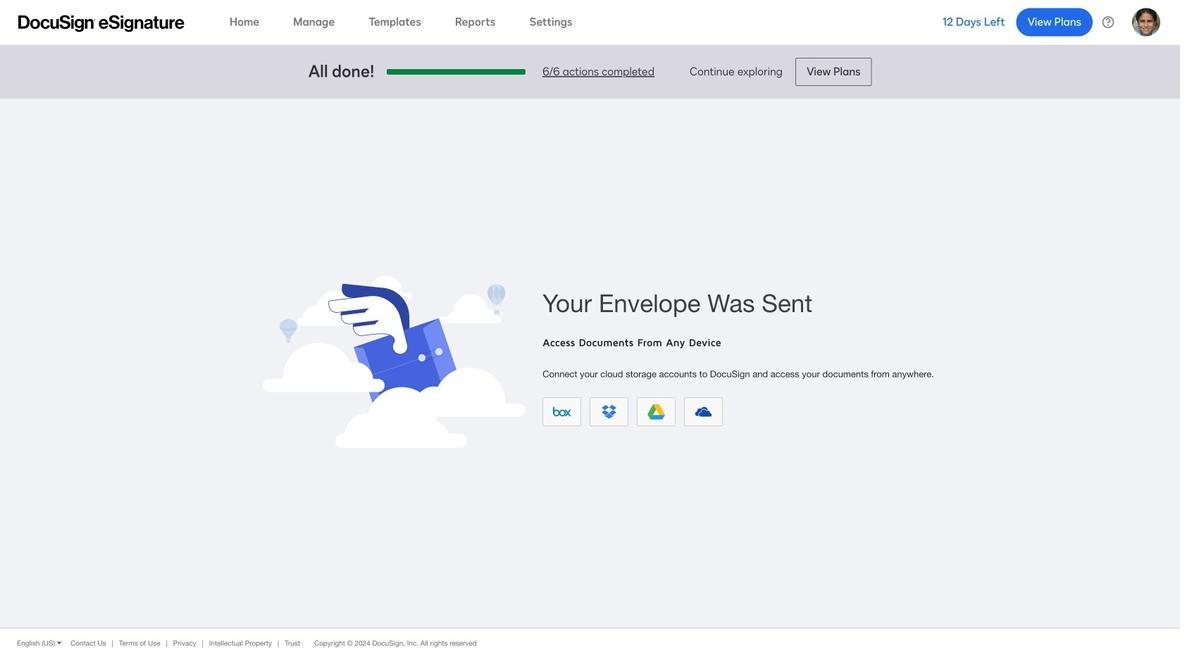 Task type: locate. For each thing, give the bounding box(es) containing it.
your uploaded profile image image
[[1132, 8, 1160, 36]]

docusign esignature image
[[18, 15, 185, 32]]



Task type: describe. For each thing, give the bounding box(es) containing it.
more info region
[[0, 628, 1180, 658]]



Task type: vqa. For each thing, say whether or not it's contained in the screenshot.
DocuSign eSignature Image
yes



